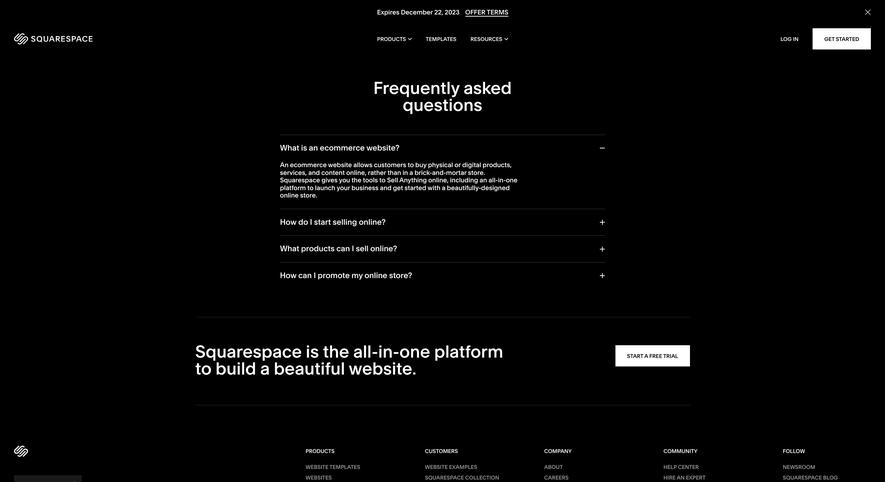 Task type: locate. For each thing, give the bounding box(es) containing it.
0 horizontal spatial templates
[[330, 464, 360, 471]]

website for website templates
[[306, 464, 329, 471]]

about
[[545, 464, 563, 471]]

can left sell
[[337, 244, 350, 254]]

1 vertical spatial is
[[306, 341, 319, 362]]

0 horizontal spatial online
[[280, 191, 299, 199]]

1 vertical spatial an
[[480, 176, 487, 184]]

0 horizontal spatial and
[[309, 168, 320, 177]]

website templates
[[306, 464, 360, 471]]

1 vertical spatial and
[[380, 184, 392, 192]]

a right in
[[410, 168, 413, 177]]

to left launch
[[308, 184, 314, 192]]

1 vertical spatial squarespace logo link
[[14, 444, 306, 459]]

0 vertical spatial squarespace logo link
[[14, 33, 186, 45]]

what
[[280, 143, 299, 153], [280, 244, 299, 254]]

1 vertical spatial products
[[306, 448, 335, 455]]

beautifully-
[[447, 184, 481, 192]]

an inside an ecommerce website allows customers to buy physical or digital products, services, and content online, rather than in a brick-and-mortar store. squarespace gives you the tools to sell anything online, including an all-in-one platform to launch your business and get started with a beautifully-designed online store.
[[480, 176, 487, 184]]

can
[[337, 244, 350, 254], [298, 271, 312, 280]]

and left gives
[[309, 168, 320, 177]]

how can i promote my online store?
[[280, 271, 412, 280]]

2 horizontal spatial online
[[509, 15, 531, 25]]

0 horizontal spatial i
[[310, 217, 312, 227]]

offer terms link
[[465, 8, 508, 17]]

1 vertical spatial with
[[428, 184, 441, 192]]

1 vertical spatial the
[[323, 341, 349, 362]]

help center link
[[664, 464, 752, 471]]

1 vertical spatial i
[[352, 244, 354, 254]]

0 vertical spatial and
[[309, 168, 320, 177]]

business
[[352, 184, 379, 192]]

a right the build
[[260, 358, 270, 379]]

i left sell
[[352, 244, 354, 254]]

ecommerce
[[320, 143, 365, 153], [290, 161, 327, 169]]

build
[[216, 358, 256, 379]]

online
[[509, 15, 531, 25], [280, 191, 299, 199], [365, 271, 388, 280]]

0 vertical spatial your
[[490, 15, 507, 25]]

i
[[310, 217, 312, 227], [352, 244, 354, 254], [314, 271, 316, 280]]

online left store at the right top
[[509, 15, 531, 25]]

started
[[836, 36, 860, 42]]

community
[[664, 448, 698, 455]]

products
[[377, 36, 406, 42], [306, 448, 335, 455]]

0 vertical spatial platform
[[280, 184, 306, 192]]

an
[[309, 143, 318, 153], [480, 176, 487, 184], [677, 474, 685, 481]]

platform inside an ecommerce website allows customers to buy physical or digital products, services, and content online, rather than in a brick-and-mortar store. squarespace gives you the tools to sell anything online, including an all-in-one platform to launch your business and get started with a beautifully-designed online store.
[[280, 184, 306, 192]]

ecommerce right an on the left of page
[[290, 161, 327, 169]]

squarespace logo link
[[14, 33, 186, 45], [14, 444, 306, 459]]

0 vertical spatial what
[[280, 143, 299, 153]]

1 vertical spatial platform
[[434, 341, 504, 362]]

0 vertical spatial i
[[310, 217, 312, 227]]

main content containing frequently asked questions
[[0, 0, 886, 406]]

1 vertical spatial ecommerce
[[290, 161, 327, 169]]

products up the website templates
[[306, 448, 335, 455]]

1 vertical spatial squarespace logo image
[[14, 446, 28, 457]]

0 vertical spatial the
[[352, 176, 362, 184]]

is for what
[[301, 143, 307, 153]]

follow
[[783, 448, 806, 455]]

my
[[352, 271, 363, 280]]

0 horizontal spatial the
[[323, 341, 349, 362]]

how for how can i promote my online store?
[[280, 271, 297, 280]]

resources
[[471, 36, 503, 42]]

with inside an ecommerce website allows customers to buy physical or digital products, services, and content online, rather than in a brick-and-mortar store. squarespace gives you the tools to sell anything online, including an all-in-one platform to launch your business and get started with a beautifully-designed online store.
[[428, 184, 441, 192]]

what left products at the bottom left of page
[[280, 244, 299, 254]]

1 horizontal spatial platform
[[434, 341, 504, 362]]

i right do
[[310, 217, 312, 227]]

squarespace
[[280, 176, 320, 184], [195, 341, 302, 362], [425, 474, 464, 481], [783, 474, 822, 481]]

the inside squarespace is the all‑in‑one platform to build a beautiful website.
[[323, 341, 349, 362]]

0 vertical spatial online?
[[359, 217, 386, 227]]

0 horizontal spatial an
[[309, 143, 318, 153]]

0 horizontal spatial products
[[306, 448, 335, 455]]

brick-
[[415, 168, 432, 177]]

1 horizontal spatial your
[[490, 15, 507, 25]]

0 vertical spatial online
[[509, 15, 531, 25]]

your
[[490, 15, 507, 25], [337, 184, 350, 192]]

and left get
[[380, 184, 392, 192]]

1 horizontal spatial an
[[480, 176, 487, 184]]

can left promote
[[298, 271, 312, 280]]

1 vertical spatial online?
[[371, 244, 397, 254]]

terms
[[487, 8, 508, 16]]

0 vertical spatial templates
[[426, 36, 457, 42]]

1 vertical spatial what
[[280, 244, 299, 254]]

hire
[[664, 474, 676, 481]]

online? for what products can i sell online?
[[371, 244, 397, 254]]

how
[[280, 217, 297, 227], [280, 271, 297, 280]]

online, up business
[[346, 168, 367, 177]]

platform inside squarespace is the all‑in‑one platform to build a beautiful website.
[[434, 341, 504, 362]]

store. left all-
[[468, 168, 485, 177]]

1 squarespace logo image from the top
[[14, 33, 93, 45]]

2 squarespace logo link from the top
[[14, 444, 306, 459]]

in
[[403, 168, 408, 177]]

store.
[[468, 168, 485, 177], [300, 191, 317, 199]]

online? for how do i start selling online?
[[359, 217, 386, 227]]

website examples link
[[425, 464, 513, 471]]

careers link
[[545, 474, 633, 481]]

1 horizontal spatial online
[[365, 271, 388, 280]]

0 horizontal spatial with
[[428, 184, 441, 192]]

1 what from the top
[[280, 143, 299, 153]]

website down customers
[[425, 464, 448, 471]]

website
[[328, 161, 352, 169]]

the
[[352, 176, 362, 184], [323, 341, 349, 362]]

including
[[450, 176, 478, 184]]

templates
[[426, 36, 457, 42], [330, 464, 360, 471]]

squarespace logo image
[[14, 33, 93, 45], [14, 446, 28, 457]]

1 vertical spatial your
[[337, 184, 350, 192]]

get
[[393, 184, 403, 192]]

online? right selling
[[359, 217, 386, 227]]

2 how from the top
[[280, 271, 297, 280]]

beautiful
[[274, 358, 345, 379]]

2 horizontal spatial i
[[352, 244, 354, 254]]

0 horizontal spatial store.
[[300, 191, 317, 199]]

0 vertical spatial products
[[377, 36, 406, 42]]

1 vertical spatial how
[[280, 271, 297, 280]]

questions
[[403, 94, 483, 115]]

website examples
[[425, 464, 478, 471]]

0 vertical spatial is
[[301, 143, 307, 153]]

products inside products button
[[377, 36, 406, 42]]

rather
[[368, 168, 386, 177]]

1 vertical spatial online
[[280, 191, 299, 199]]

resources button
[[471, 25, 508, 53]]

in
[[793, 36, 799, 42]]

website up "websites"
[[306, 464, 329, 471]]

a left free
[[645, 353, 648, 359]]

1 vertical spatial store.
[[300, 191, 317, 199]]

products down expires
[[377, 36, 406, 42]]

1 vertical spatial can
[[298, 271, 312, 280]]

what up an on the left of page
[[280, 143, 299, 153]]

0 horizontal spatial website
[[306, 464, 329, 471]]

online, down physical
[[429, 176, 449, 184]]

start
[[314, 217, 331, 227]]

expert
[[686, 474, 706, 481]]

you
[[339, 176, 350, 184]]

0 vertical spatial squarespace logo image
[[14, 33, 93, 45]]

1 horizontal spatial with
[[554, 15, 570, 25]]

online? right sell
[[371, 244, 397, 254]]

online,
[[346, 168, 367, 177], [429, 176, 449, 184]]

website
[[306, 464, 329, 471], [425, 464, 448, 471]]

website inside "link"
[[425, 464, 448, 471]]

online right my
[[365, 271, 388, 280]]

sell
[[387, 176, 398, 184]]

expires december 22, 2023
[[377, 8, 460, 16]]

with right store at the right top
[[554, 15, 570, 25]]

online down services,
[[280, 191, 299, 199]]

products button
[[377, 25, 412, 53]]

a inside squarespace is the all‑in‑one platform to build a beautiful website.
[[260, 358, 270, 379]]

your right grow
[[490, 15, 507, 25]]

squarespace blog link
[[783, 474, 871, 481]]

store. up do
[[300, 191, 317, 199]]

0 vertical spatial ecommerce
[[320, 143, 365, 153]]

and
[[309, 168, 320, 177], [380, 184, 392, 192]]

store
[[533, 15, 552, 25]]

and-
[[432, 168, 446, 177]]

2 vertical spatial i
[[314, 271, 316, 280]]

0 horizontal spatial platform
[[280, 184, 306, 192]]

collection
[[466, 474, 500, 481]]

main content
[[0, 0, 886, 406]]

0 vertical spatial can
[[337, 244, 350, 254]]

to left 'buy'
[[408, 161, 414, 169]]

1 how from the top
[[280, 217, 297, 227]]

hire an expert link
[[664, 474, 752, 481]]

newsroom link
[[783, 464, 871, 471]]

2 what from the top
[[280, 244, 299, 254]]

templates up websites "link"
[[330, 464, 360, 471]]

0 vertical spatial store.
[[468, 168, 485, 177]]

in-
[[498, 176, 506, 184]]

2 vertical spatial online
[[365, 271, 388, 280]]

or
[[455, 161, 461, 169]]

to left the build
[[195, 358, 212, 379]]

your right launch
[[337, 184, 350, 192]]

ecommerce up website
[[320, 143, 365, 153]]

1 vertical spatial templates
[[330, 464, 360, 471]]

online?
[[359, 217, 386, 227], [371, 244, 397, 254]]

1 horizontal spatial website
[[425, 464, 448, 471]]

2 website from the left
[[425, 464, 448, 471]]

1 horizontal spatial i
[[314, 271, 316, 280]]

templates down the 22,
[[426, 36, 457, 42]]

i left promote
[[314, 271, 316, 280]]

frequently asked questions
[[374, 77, 512, 115]]

squarespace inside squarespace is the all‑in‑one platform to build a beautiful website.
[[195, 341, 302, 362]]

1 horizontal spatial and
[[380, 184, 392, 192]]

started
[[405, 184, 426, 192]]

0 horizontal spatial your
[[337, 184, 350, 192]]

2 vertical spatial an
[[677, 474, 685, 481]]

to
[[408, 161, 414, 169], [380, 176, 386, 184], [308, 184, 314, 192], [195, 358, 212, 379]]

is inside squarespace is the all‑in‑one platform to build a beautiful website.
[[306, 341, 319, 362]]

1 horizontal spatial can
[[337, 244, 350, 254]]

with down and-
[[428, 184, 441, 192]]

website.
[[349, 358, 417, 379]]

1 horizontal spatial products
[[377, 36, 406, 42]]

free
[[650, 353, 663, 359]]

1 horizontal spatial the
[[352, 176, 362, 184]]

1 website from the left
[[306, 464, 329, 471]]

squarespace is the all‑in‑one platform to build a beautiful website.
[[195, 341, 504, 379]]

0 vertical spatial how
[[280, 217, 297, 227]]



Task type: vqa. For each thing, say whether or not it's contained in the screenshot.


Task type: describe. For each thing, give the bounding box(es) containing it.
start
[[627, 353, 644, 359]]

december
[[401, 8, 433, 16]]

websites link
[[306, 474, 394, 481]]

than
[[388, 168, 401, 177]]

squarespace inside an ecommerce website allows customers to buy physical or digital products, services, and content online, rather than in a brick-and-mortar store. squarespace gives you the tools to sell anything online, including an all-in-one platform to launch your business and get started with a beautifully-designed online store.
[[280, 176, 320, 184]]

0 horizontal spatial can
[[298, 271, 312, 280]]

log
[[781, 36, 792, 42]]

squarespace collection link
[[425, 474, 513, 481]]

frequently
[[374, 77, 460, 98]]

about link
[[545, 464, 633, 471]]

2023
[[445, 8, 460, 16]]

asked
[[464, 77, 512, 98]]

1 horizontal spatial store.
[[468, 168, 485, 177]]

what for what products can i sell online?
[[280, 244, 299, 254]]

is for squarespace
[[306, 341, 319, 362]]

careers
[[545, 474, 569, 481]]

an
[[280, 161, 289, 169]]

hire an expert
[[664, 474, 706, 481]]

services,
[[280, 168, 307, 177]]

grow your online store with
[[469, 15, 572, 25]]

websites
[[306, 474, 332, 481]]

your inside an ecommerce website allows customers to buy physical or digital products, services, and content online, rather than in a brick-and-mortar store. squarespace gives you the tools to sell anything online, including an all-in-one platform to launch your business and get started with a beautifully-designed online store.
[[337, 184, 350, 192]]

website for website examples
[[425, 464, 448, 471]]

0 vertical spatial with
[[554, 15, 570, 25]]

grow
[[469, 15, 489, 25]]

anything
[[400, 176, 427, 184]]

promote
[[318, 271, 350, 280]]

what for what is an ecommerce website?
[[280, 143, 299, 153]]

mortar
[[446, 168, 467, 177]]

2 horizontal spatial an
[[677, 474, 685, 481]]

online inside an ecommerce website allows customers to buy physical or digital products, services, and content online, rather than in a brick-and-mortar store. squarespace gives you the tools to sell anything online, including an all-in-one platform to launch your business and get started with a beautifully-designed online store.
[[280, 191, 299, 199]]

tools
[[363, 176, 378, 184]]

22,
[[434, 8, 443, 16]]

help center
[[664, 464, 699, 471]]

squarespace collection
[[425, 474, 500, 481]]

log             in link
[[781, 36, 799, 42]]

get started link
[[813, 28, 871, 49]]

offer terms
[[465, 8, 508, 16]]

the inside an ecommerce website allows customers to buy physical or digital products, services, and content online, rather than in a brick-and-mortar store. squarespace gives you the tools to sell anything online, including an all-in-one platform to launch your business and get started with a beautifully-designed online store.
[[352, 176, 362, 184]]

launch
[[315, 184, 336, 192]]

do
[[298, 217, 308, 227]]

help
[[664, 464, 677, 471]]

1 horizontal spatial online,
[[429, 176, 449, 184]]

blog
[[824, 474, 838, 481]]

website?
[[367, 143, 400, 153]]

to left sell at the left top
[[380, 176, 386, 184]]

products
[[301, 244, 335, 254]]

designed
[[481, 184, 510, 192]]

website templates link
[[306, 464, 394, 471]]

templates link
[[426, 25, 457, 53]]

get
[[825, 36, 835, 42]]

store?
[[389, 271, 412, 280]]

squarespace for squarespace collection
[[425, 474, 464, 481]]

what products can i sell online?
[[280, 244, 397, 254]]

log             in
[[781, 36, 799, 42]]

selling
[[333, 217, 357, 227]]

physical
[[428, 161, 453, 169]]

products,
[[483, 161, 512, 169]]

2 squarespace logo image from the top
[[14, 446, 28, 457]]

newsroom
[[783, 464, 816, 471]]

start a free trial
[[627, 353, 679, 359]]

center
[[678, 464, 699, 471]]

content
[[322, 168, 345, 177]]

one
[[506, 176, 518, 184]]

examples
[[449, 464, 478, 471]]

squarespace for squarespace is the all‑in‑one platform to build a beautiful website.
[[195, 341, 302, 362]]

what is an ecommerce website?
[[280, 143, 400, 153]]

ecommerce inside an ecommerce website allows customers to buy physical or digital products, services, and content online, rather than in a brick-and-mortar store. squarespace gives you the tools to sell anything online, including an all-in-one platform to launch your business and get started with a beautifully-designed online store.
[[290, 161, 327, 169]]

1 horizontal spatial templates
[[426, 36, 457, 42]]

how for how do i start selling online?
[[280, 217, 297, 227]]

allows
[[354, 161, 373, 169]]

get started
[[825, 36, 860, 42]]

how do i start selling online?
[[280, 217, 386, 227]]

i for promote
[[314, 271, 316, 280]]

squarespace for squarespace blog
[[783, 474, 822, 481]]

offer
[[465, 8, 486, 16]]

sell
[[356, 244, 369, 254]]

an ecommerce website allows customers to buy physical or digital products, services, and content online, rather than in a brick-and-mortar store. squarespace gives you the tools to sell anything online, including an all-in-one platform to launch your business and get started with a beautifully-designed online store.
[[280, 161, 518, 199]]

a down and-
[[442, 184, 446, 192]]

all-
[[489, 176, 498, 184]]

customers
[[374, 161, 406, 169]]

to inside squarespace is the all‑in‑one platform to build a beautiful website.
[[195, 358, 212, 379]]

0 horizontal spatial online,
[[346, 168, 367, 177]]

buy
[[416, 161, 427, 169]]

i for start
[[310, 217, 312, 227]]

0 vertical spatial an
[[309, 143, 318, 153]]

squarespace blog
[[783, 474, 838, 481]]

start a free trial link
[[616, 345, 690, 367]]

digital
[[462, 161, 481, 169]]

1 squarespace logo link from the top
[[14, 33, 186, 45]]

trial
[[664, 353, 679, 359]]

gives
[[322, 176, 338, 184]]



